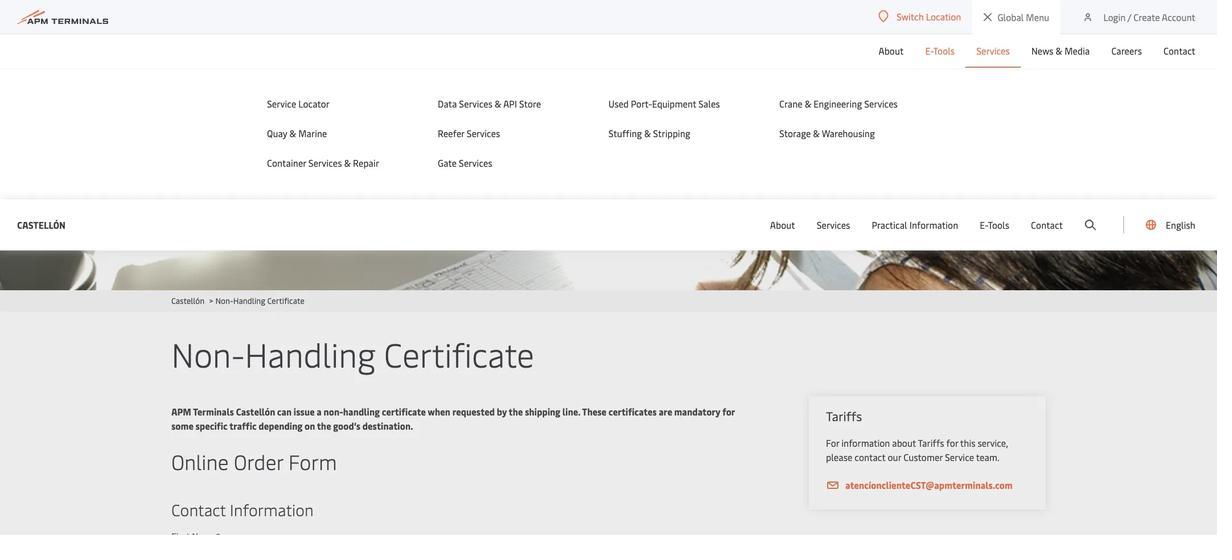 Task type: describe. For each thing, give the bounding box(es) containing it.
0 vertical spatial tariffs
[[826, 408, 862, 425]]

stripping
[[653, 127, 691, 140]]

crane & engineering services link
[[780, 97, 928, 110]]

container services & repair link
[[267, 157, 415, 169]]

services down data services & api store
[[467, 127, 500, 140]]

news
[[1032, 44, 1054, 57]]

reefer services link
[[438, 127, 586, 140]]

services down global
[[977, 44, 1010, 57]]

these
[[582, 405, 607, 418]]

services up the storage & warehousing 'link' at the top of page
[[865, 97, 898, 110]]

& for crane & engineering services
[[805, 97, 812, 110]]

locator
[[299, 97, 330, 110]]

2 horizontal spatial contact
[[1164, 44, 1196, 57]]

by
[[497, 405, 507, 418]]

tariffs inside for information about tariffs for this service, please contact our customer service team.
[[918, 437, 944, 449]]

stuffing & stripping
[[609, 127, 691, 140]]

sales
[[699, 97, 720, 110]]

crane & engineering services
[[780, 97, 898, 110]]

for inside for information about tariffs for this service, please contact our customer service team.
[[947, 437, 959, 449]]

1 horizontal spatial castellón link
[[171, 296, 204, 306]]

english
[[1166, 219, 1196, 231]]

marine
[[298, 127, 327, 140]]

quay
[[267, 127, 287, 140]]

information for practical information
[[910, 219, 959, 231]]

global menu button
[[973, 0, 1061, 34]]

global
[[998, 11, 1024, 23]]

gate services link
[[438, 157, 586, 169]]

team.
[[977, 451, 1000, 464]]

quay & marine link
[[267, 127, 415, 140]]

location
[[926, 10, 961, 23]]

order
[[234, 448, 283, 475]]

switch
[[897, 10, 924, 23]]

news & media
[[1032, 44, 1090, 57]]

services button
[[817, 199, 850, 251]]

for
[[826, 437, 840, 449]]

port-
[[631, 97, 652, 110]]

handling
[[343, 405, 380, 418]]

quay & marine
[[267, 127, 327, 140]]

media
[[1065, 44, 1090, 57]]

service locator
[[267, 97, 330, 110]]

atencionclientecst@apmterminals.com
[[846, 479, 1013, 491]]

& left the api
[[495, 97, 502, 110]]

about button for e-tools
[[879, 34, 904, 68]]

castellón can
[[236, 405, 292, 418]]

castellón for castellón > non-handling certificate
[[171, 296, 204, 306]]

services button
[[977, 34, 1010, 68]]

services left practical
[[817, 219, 850, 231]]

data services & api store link
[[438, 97, 586, 110]]

news & media button
[[1032, 34, 1090, 68]]

api
[[503, 97, 517, 110]]

contact information
[[171, 499, 314, 520]]

practical
[[872, 219, 908, 231]]

data services & api store
[[438, 97, 541, 110]]

create
[[1134, 11, 1160, 23]]

service inside for information about tariffs for this service, please contact our customer service team.
[[945, 451, 974, 464]]

& for stuffing & stripping
[[644, 127, 651, 140]]

online order form
[[171, 448, 337, 475]]

1 vertical spatial handling
[[245, 331, 376, 376]]

& for storage & warehousing
[[813, 127, 820, 140]]

careers button
[[1112, 34, 1142, 68]]

0 horizontal spatial e-tools button
[[926, 34, 955, 68]]

services down marine
[[309, 157, 342, 169]]

crane
[[780, 97, 803, 110]]

our
[[888, 451, 902, 464]]

switch location button
[[879, 10, 961, 23]]

used port-equipment sales link
[[609, 97, 757, 110]]

apm
[[171, 405, 191, 418]]

used
[[609, 97, 629, 110]]

castellón > non-handling certificate
[[171, 296, 305, 306]]

e- for left e-tools popup button
[[926, 44, 934, 57]]

login
[[1104, 11, 1126, 23]]

certificate
[[382, 405, 426, 418]]

certificates
[[609, 405, 657, 418]]

1 horizontal spatial contact
[[1031, 219, 1063, 231]]

for inside 'apm terminals castellón can issue a non-handling certificate when requested by the shipping line. these certificates are mandatory for some specific traffic depending on the good's destination.'
[[723, 405, 735, 418]]

about for services
[[770, 219, 795, 231]]

0 vertical spatial handling
[[233, 296, 265, 306]]

& left repair
[[344, 157, 351, 169]]

/
[[1128, 11, 1132, 23]]

good's
[[333, 420, 361, 432]]

english button
[[1146, 199, 1196, 251]]

service,
[[978, 437, 1008, 449]]

atencionclientecst@apmterminals.com link
[[826, 478, 1029, 493]]

storage & warehousing link
[[780, 127, 928, 140]]

for information about tariffs for this service, please contact our customer service team.
[[826, 437, 1008, 464]]

1 vertical spatial certificate
[[384, 331, 534, 376]]

& for quay & marine
[[290, 127, 296, 140]]

0 vertical spatial service
[[267, 97, 296, 110]]

shipping
[[525, 405, 561, 418]]

storage
[[780, 127, 811, 140]]

e-tools for the bottommost e-tools popup button
[[980, 219, 1010, 231]]

non-handling certificate
[[171, 331, 534, 376]]

practical information button
[[872, 199, 959, 251]]

castellón for castellón
[[17, 218, 65, 231]]

storage & warehousing
[[780, 127, 875, 140]]

& for news & media
[[1056, 44, 1063, 57]]

this
[[961, 437, 976, 449]]

careers
[[1112, 44, 1142, 57]]

services right gate
[[459, 157, 492, 169]]



Task type: vqa. For each thing, say whether or not it's contained in the screenshot.
the 'developer.apmterminals.com' "link"
no



Task type: locate. For each thing, give the bounding box(es) containing it.
when
[[428, 405, 450, 418]]

gate
[[438, 157, 457, 169]]

1 vertical spatial contact
[[1031, 219, 1063, 231]]

information right practical
[[910, 219, 959, 231]]

the
[[509, 405, 523, 418], [317, 420, 331, 432]]

0 vertical spatial certificate
[[267, 296, 305, 306]]

e-tools
[[926, 44, 955, 57], [980, 219, 1010, 231]]

destination.
[[363, 420, 413, 432]]

about button for services
[[770, 199, 795, 251]]

issue
[[294, 405, 315, 418]]

&
[[1056, 44, 1063, 57], [495, 97, 502, 110], [805, 97, 812, 110], [290, 127, 296, 140], [644, 127, 651, 140], [813, 127, 820, 140], [344, 157, 351, 169]]

information down order in the left of the page
[[230, 499, 314, 520]]

account
[[1162, 11, 1196, 23]]

stuffing & stripping link
[[609, 127, 757, 140]]

1 horizontal spatial e-
[[980, 219, 988, 231]]

0 horizontal spatial for
[[723, 405, 735, 418]]

traffic
[[229, 420, 257, 432]]

for
[[723, 405, 735, 418], [947, 437, 959, 449]]

switch location
[[897, 10, 961, 23]]

menu
[[1026, 11, 1050, 23]]

tools for left e-tools popup button
[[934, 44, 955, 57]]

container
[[267, 157, 306, 169]]

contact
[[1164, 44, 1196, 57], [1031, 219, 1063, 231], [171, 499, 226, 520]]

information inside practical information dropdown button
[[910, 219, 959, 231]]

1 horizontal spatial castellón
[[171, 296, 204, 306]]

requested
[[453, 405, 495, 418]]

e- for the bottommost e-tools popup button
[[980, 219, 988, 231]]

0 vertical spatial non-
[[216, 296, 233, 306]]

1 vertical spatial tariffs
[[918, 437, 944, 449]]

please
[[826, 451, 853, 464]]

information for contact information
[[230, 499, 314, 520]]

warehousing
[[822, 127, 875, 140]]

repair
[[353, 157, 379, 169]]

online
[[171, 448, 229, 475]]

used port-equipment sales
[[609, 97, 720, 110]]

0 vertical spatial e-tools
[[926, 44, 955, 57]]

& inside dropdown button
[[1056, 44, 1063, 57]]

1 horizontal spatial about
[[879, 44, 904, 57]]

services right data
[[459, 97, 493, 110]]

0 vertical spatial e-
[[926, 44, 934, 57]]

0 horizontal spatial tools
[[934, 44, 955, 57]]

1 vertical spatial the
[[317, 420, 331, 432]]

1 horizontal spatial information
[[910, 219, 959, 231]]

0 vertical spatial the
[[509, 405, 523, 418]]

reefer
[[438, 127, 465, 140]]

1 vertical spatial for
[[947, 437, 959, 449]]

non-
[[216, 296, 233, 306], [171, 331, 245, 376]]

castellón
[[17, 218, 65, 231], [171, 296, 204, 306]]

& right news
[[1056, 44, 1063, 57]]

about down the switch
[[879, 44, 904, 57]]

0 horizontal spatial about
[[770, 219, 795, 231]]

non- right >
[[216, 296, 233, 306]]

0 vertical spatial castellón link
[[17, 218, 65, 232]]

1 vertical spatial contact button
[[1031, 199, 1063, 251]]

tariffs up for on the bottom right
[[826, 408, 862, 425]]

1 vertical spatial e-
[[980, 219, 988, 231]]

services
[[977, 44, 1010, 57], [459, 97, 493, 110], [865, 97, 898, 110], [467, 127, 500, 140], [309, 157, 342, 169], [459, 157, 492, 169], [817, 219, 850, 231]]

0 horizontal spatial service
[[267, 97, 296, 110]]

& right quay
[[290, 127, 296, 140]]

0 horizontal spatial about button
[[770, 199, 795, 251]]

1 horizontal spatial contact button
[[1164, 34, 1196, 68]]

about left services dropdown button
[[770, 219, 795, 231]]

castellón link
[[17, 218, 65, 232], [171, 296, 204, 306]]

0 horizontal spatial tariffs
[[826, 408, 862, 425]]

no handling certificates image
[[0, 85, 1217, 290]]

0 vertical spatial about
[[879, 44, 904, 57]]

gate services
[[438, 157, 492, 169]]

1 vertical spatial tools
[[988, 219, 1010, 231]]

contact
[[855, 451, 886, 464]]

0 vertical spatial contact button
[[1164, 34, 1196, 68]]

1 horizontal spatial about button
[[879, 34, 904, 68]]

1 vertical spatial service
[[945, 451, 974, 464]]

0 horizontal spatial certificate
[[267, 296, 305, 306]]

0 horizontal spatial castellón link
[[17, 218, 65, 232]]

1 horizontal spatial for
[[947, 437, 959, 449]]

0 vertical spatial e-tools button
[[926, 34, 955, 68]]

0 vertical spatial tools
[[934, 44, 955, 57]]

1 horizontal spatial tariffs
[[918, 437, 944, 449]]

terminals
[[193, 405, 234, 418]]

about button left services dropdown button
[[770, 199, 795, 251]]

0 vertical spatial castellón
[[17, 218, 65, 231]]

customer
[[904, 451, 943, 464]]

0 horizontal spatial the
[[317, 420, 331, 432]]

depending
[[259, 420, 303, 432]]

& right storage
[[813, 127, 820, 140]]

container services & repair
[[267, 157, 379, 169]]

the right on at the bottom of the page
[[317, 420, 331, 432]]

store
[[519, 97, 541, 110]]

equipment
[[652, 97, 697, 110]]

1 vertical spatial information
[[230, 499, 314, 520]]

a
[[317, 405, 322, 418]]

global menu
[[998, 11, 1050, 23]]

service down this
[[945, 451, 974, 464]]

e-tools button
[[926, 34, 955, 68], [980, 199, 1010, 251]]

line.
[[563, 405, 581, 418]]

login / create account link
[[1083, 0, 1196, 34]]

1 vertical spatial castellón
[[171, 296, 204, 306]]

specific
[[196, 420, 228, 432]]

0 horizontal spatial e-
[[926, 44, 934, 57]]

about
[[892, 437, 916, 449]]

reefer services
[[438, 127, 500, 140]]

login / create account
[[1104, 11, 1196, 23]]

about
[[879, 44, 904, 57], [770, 219, 795, 231]]

tools for the bottommost e-tools popup button
[[988, 219, 1010, 231]]

0 horizontal spatial contact
[[171, 499, 226, 520]]

non- down >
[[171, 331, 245, 376]]

for right mandatory
[[723, 405, 735, 418]]

1 vertical spatial castellón link
[[171, 296, 204, 306]]

1 vertical spatial about button
[[770, 199, 795, 251]]

0 vertical spatial contact
[[1164, 44, 1196, 57]]

service up quay
[[267, 97, 296, 110]]

0 vertical spatial about button
[[879, 34, 904, 68]]

practical information
[[872, 219, 959, 231]]

& right the crane
[[805, 97, 812, 110]]

mandatory
[[675, 405, 721, 418]]

for left this
[[947, 437, 959, 449]]

about for e-tools
[[879, 44, 904, 57]]

non-
[[324, 405, 343, 418]]

1 horizontal spatial certificate
[[384, 331, 534, 376]]

engineering
[[814, 97, 862, 110]]

about button
[[879, 34, 904, 68], [770, 199, 795, 251]]

certificate
[[267, 296, 305, 306], [384, 331, 534, 376]]

1 horizontal spatial service
[[945, 451, 974, 464]]

about button down the switch
[[879, 34, 904, 68]]

1 horizontal spatial e-tools button
[[980, 199, 1010, 251]]

0 horizontal spatial contact button
[[1031, 199, 1063, 251]]

>
[[209, 296, 213, 306]]

0 horizontal spatial information
[[230, 499, 314, 520]]

are
[[659, 405, 672, 418]]

1 horizontal spatial tools
[[988, 219, 1010, 231]]

0 vertical spatial for
[[723, 405, 735, 418]]

0 horizontal spatial e-tools
[[926, 44, 955, 57]]

1 vertical spatial about
[[770, 219, 795, 231]]

e-tools for left e-tools popup button
[[926, 44, 955, 57]]

data
[[438, 97, 457, 110]]

2 vertical spatial contact
[[171, 499, 226, 520]]

information
[[842, 437, 890, 449]]

1 vertical spatial non-
[[171, 331, 245, 376]]

1 vertical spatial e-tools
[[980, 219, 1010, 231]]

form
[[289, 448, 337, 475]]

tariffs up customer
[[918, 437, 944, 449]]

& right stuffing
[[644, 127, 651, 140]]

on
[[305, 420, 315, 432]]

1 horizontal spatial e-tools
[[980, 219, 1010, 231]]

some
[[171, 420, 194, 432]]

apm terminals castellón can issue a non-handling certificate when requested by the shipping line. these certificates are mandatory for some specific traffic depending on the good's destination.
[[171, 405, 735, 432]]

0 horizontal spatial castellón
[[17, 218, 65, 231]]

1 vertical spatial e-tools button
[[980, 199, 1010, 251]]

1 horizontal spatial the
[[509, 405, 523, 418]]

the right by
[[509, 405, 523, 418]]

0 vertical spatial information
[[910, 219, 959, 231]]



